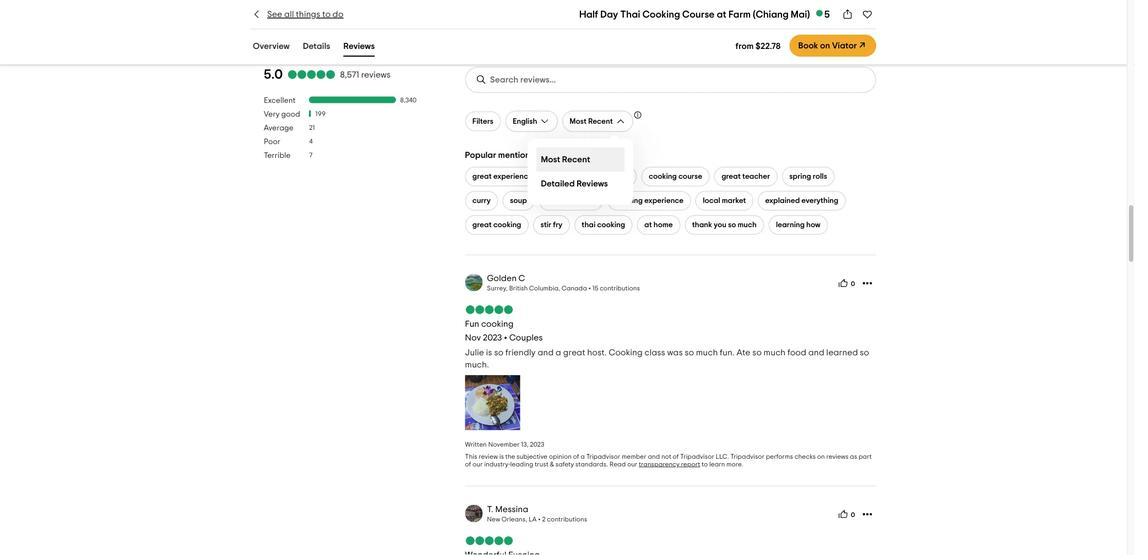 Task type: locate. For each thing, give the bounding box(es) containing it.
experience for cooking experience
[[644, 197, 684, 205]]

thank you so much button
[[685, 216, 764, 235]]

columbia,
[[529, 285, 560, 292]]

market
[[722, 197, 746, 205]]

so inside button
[[728, 222, 736, 229]]

5.0 of 5 bubbles image down new
[[465, 537, 514, 546]]

1 horizontal spatial reviews
[[826, 454, 849, 461]]

2 horizontal spatial tripadvisor
[[731, 454, 765, 461]]

golden c image
[[465, 274, 483, 292]]

2 horizontal spatial reviews
[[577, 180, 608, 189]]

great
[[472, 173, 492, 181], [722, 173, 741, 181], [472, 222, 492, 229], [563, 349, 585, 358]]

great teacher
[[722, 173, 770, 181]]

1 tab list from the top
[[237, 12, 890, 40]]

0 vertical spatial on
[[820, 41, 830, 50]]

cooking up •
[[481, 320, 514, 329]]

a up standards.
[[581, 454, 585, 461]]

cooking down soup at left
[[493, 222, 521, 229]]

cooking right "day"
[[582, 173, 610, 181]]

2 tripadvisor from the left
[[680, 454, 714, 461]]

written november 13, 2023
[[465, 442, 544, 449]]

reviews inside this review is the subjective opinion of a tripadvisor member and not of tripadvisor llc. tripadvisor performs checks on reviews as part of our industry-leading trust & safety standards. read our
[[826, 454, 849, 461]]

4
[[309, 139, 313, 145]]

food left learned
[[788, 349, 806, 358]]

2 open options menu image from the top
[[862, 510, 873, 521]]

reviews button up 'overview' at the left
[[251, 14, 302, 38]]

reviews up delicious food
[[577, 180, 608, 189]]

review
[[479, 454, 498, 461]]

1 vertical spatial is
[[499, 454, 504, 461]]

1 vertical spatial on
[[817, 454, 825, 461]]

1 horizontal spatial contributions
[[600, 285, 640, 292]]

a right friendly
[[556, 349, 561, 358]]

is right the julie
[[486, 349, 492, 358]]

0 vertical spatial most recent
[[570, 118, 613, 125]]

1 horizontal spatial most
[[570, 118, 587, 125]]

very good
[[264, 111, 300, 118]]

reviews inside list box
[[577, 180, 608, 189]]

13,
[[521, 442, 528, 449]]

0 vertical spatial experience
[[493, 173, 532, 181]]

0 for golden c
[[851, 281, 855, 288]]

english
[[513, 118, 537, 125]]

1 open options menu image from the top
[[862, 278, 873, 289]]

1 vertical spatial 5.0 of 5 bubbles image
[[465, 306, 514, 315]]

reviews button up 8,571 reviews
[[341, 39, 377, 57]]

0 horizontal spatial experience
[[493, 173, 532, 181]]

at inside button
[[644, 222, 652, 229]]

1 vertical spatial reviews
[[826, 454, 849, 461]]

0 horizontal spatial food
[[579, 197, 596, 205]]

1 vertical spatial 0 button
[[835, 506, 859, 524]]

2 vertical spatial reviews
[[577, 180, 608, 189]]

2023 for 13,
[[530, 442, 544, 449]]

much left "fun."
[[696, 349, 718, 358]]

most inside "dropdown button"
[[570, 118, 587, 125]]

cooking experience button
[[607, 191, 691, 211]]

contributions right 15
[[600, 285, 640, 292]]

0 vertical spatial contributions
[[600, 285, 640, 292]]

great for great experience
[[472, 173, 492, 181]]

1 horizontal spatial class
[[645, 349, 665, 358]]

0 vertical spatial recent
[[588, 118, 613, 125]]

tripadvisor up standards.
[[586, 454, 620, 461]]

0 vertical spatial open options menu image
[[862, 278, 873, 289]]

8,571 reviews
[[340, 70, 391, 79]]

1 horizontal spatial reviews button
[[341, 39, 377, 57]]

leading
[[510, 462, 533, 468]]

class up the cooking experience button
[[612, 173, 630, 181]]

our down member
[[627, 462, 637, 468]]

1 0 from the top
[[851, 281, 855, 288]]

stir fry button
[[533, 216, 570, 235]]

everything
[[802, 197, 839, 205]]

1 vertical spatial class
[[645, 349, 665, 358]]

list box
[[528, 139, 634, 205]]

food
[[579, 197, 596, 205], [788, 349, 806, 358]]

open options menu image
[[862, 278, 873, 289], [862, 510, 873, 521]]

at left home
[[644, 222, 652, 229]]

our
[[473, 462, 483, 468], [627, 462, 637, 468]]

0 horizontal spatial a
[[556, 349, 561, 358]]

learning how
[[776, 222, 821, 229]]

8,340
[[400, 97, 417, 104]]

2023 inside "fun cooking nov 2023 • couples"
[[483, 334, 502, 343]]

0 vertical spatial class
[[612, 173, 630, 181]]

list box containing most recent
[[528, 139, 634, 205]]

5.0 of 5 bubbles image
[[287, 70, 336, 79], [465, 306, 514, 315], [465, 537, 514, 546]]

contributions inside t. messina new orleans, la 2 contributions
[[547, 517, 587, 523]]

day
[[567, 173, 581, 181]]

reviews up 'overview' at the left
[[253, 18, 300, 31]]

standards.
[[575, 462, 608, 468]]

q&a
[[313, 18, 341, 31]]

0 horizontal spatial 2023
[[483, 334, 502, 343]]

cooking right the thai
[[597, 222, 625, 229]]

2 0 from the top
[[851, 513, 855, 519]]

fun
[[465, 320, 479, 329]]

experience for great experience
[[493, 173, 532, 181]]

on right "checks"
[[817, 454, 825, 461]]

0 vertical spatial reviews
[[253, 18, 300, 31]]

how
[[806, 222, 821, 229]]

0 vertical spatial 0
[[851, 281, 855, 288]]

2 tab list from the top
[[237, 36, 390, 59]]

1 vertical spatial reviews
[[343, 42, 375, 50]]

and inside this review is the subjective opinion of a tripadvisor member and not of tripadvisor llc. tripadvisor performs checks on reviews as part of our industry-leading trust & safety standards. read our
[[648, 454, 660, 461]]

1 vertical spatial experience
[[644, 197, 684, 205]]

cooking inside thai cooking button
[[597, 222, 625, 229]]

0 vertical spatial reviews button
[[251, 14, 302, 38]]

detailed reviews
[[541, 180, 608, 189]]

5.0 of 5 bubbles image down 'details' button
[[287, 70, 336, 79]]

1 vertical spatial most recent
[[541, 155, 590, 164]]

save to a trip image
[[862, 9, 873, 20]]

class left 'was'
[[645, 349, 665, 358]]

0 horizontal spatial tripadvisor
[[586, 454, 620, 461]]

poor
[[264, 138, 281, 146]]

experience up home
[[644, 197, 684, 205]]

to left learn
[[702, 462, 708, 468]]

1 vertical spatial cooking
[[609, 349, 643, 358]]

great down popular
[[472, 173, 492, 181]]

a inside this review is the subjective opinion of a tripadvisor member and not of tripadvisor llc. tripadvisor performs checks on reviews as part of our industry-leading trust & safety standards. read our
[[581, 454, 585, 461]]

this review is the subjective opinion of a tripadvisor member and not of tripadvisor llc. tripadvisor performs checks on reviews as part of our industry-leading trust & safety standards. read our
[[465, 454, 872, 468]]

1 horizontal spatial reviews
[[343, 42, 375, 50]]

at home
[[644, 222, 673, 229]]

cooking course button
[[641, 167, 710, 187]]

experience inside button
[[644, 197, 684, 205]]

november
[[488, 442, 520, 449]]

this
[[465, 454, 477, 461]]

1 vertical spatial food
[[788, 349, 806, 358]]

1 tripadvisor from the left
[[586, 454, 620, 461]]

of down this
[[465, 462, 471, 468]]

0 vertical spatial food
[[579, 197, 596, 205]]

fun cooking link
[[465, 320, 514, 329]]

2023 left •
[[483, 334, 502, 343]]

0 horizontal spatial is
[[486, 349, 492, 358]]

much right ate
[[764, 349, 786, 358]]

2023 right 13,
[[530, 442, 544, 449]]

1 vertical spatial at
[[644, 222, 652, 229]]

reviews right 8,571
[[361, 70, 391, 79]]

tripadvisor
[[586, 454, 620, 461], [680, 454, 714, 461], [731, 454, 765, 461]]

english button
[[505, 111, 558, 132]]

1 vertical spatial most
[[541, 155, 560, 164]]

local market
[[703, 197, 746, 205]]

2023 for nov
[[483, 334, 502, 343]]

reviews up 8,571 reviews
[[343, 42, 375, 50]]

0 vertical spatial 5.0 of 5 bubbles image
[[287, 70, 336, 79]]

0 vertical spatial at
[[717, 9, 726, 19]]

1 vertical spatial reviews button
[[341, 39, 377, 57]]

0 vertical spatial reviews
[[361, 70, 391, 79]]

cooking left course
[[649, 173, 677, 181]]

and
[[538, 349, 554, 358], [808, 349, 824, 358], [648, 454, 660, 461]]

experience inside button
[[493, 173, 532, 181]]

0 horizontal spatial reviews
[[253, 18, 300, 31]]

2 vertical spatial 5.0 of 5 bubbles image
[[465, 537, 514, 546]]

0 vertical spatial 0 button
[[835, 275, 859, 293]]

1 vertical spatial 0
[[851, 513, 855, 519]]

class inside julie is so friendly and a great host. cooking class was so much fun. ate so much food and learned so much.
[[645, 349, 665, 358]]

so right ate
[[752, 349, 762, 358]]

see
[[267, 10, 282, 19]]

explained
[[765, 197, 800, 205]]

0 horizontal spatial reviews button
[[251, 14, 302, 38]]

cooking right host.
[[609, 349, 643, 358]]

1 horizontal spatial to
[[702, 462, 708, 468]]

0 horizontal spatial much
[[696, 349, 718, 358]]

tripadvisor up transparency report to learn more.
[[680, 454, 714, 461]]

on right book
[[820, 41, 830, 50]]

great left host.
[[563, 349, 585, 358]]

and down couples on the left bottom of page
[[538, 349, 554, 358]]

at
[[717, 9, 726, 19], [644, 222, 652, 229]]

food inside julie is so friendly and a great host. cooking class was so much fun. ate so much food and learned so much.
[[788, 349, 806, 358]]

1 vertical spatial to
[[702, 462, 708, 468]]

t. messina image
[[465, 506, 483, 523]]

ate
[[737, 349, 751, 358]]

and left learned
[[808, 349, 824, 358]]

reviews
[[253, 18, 300, 31], [343, 42, 375, 50], [577, 180, 608, 189]]

so left friendly
[[494, 349, 504, 358]]

food down detailed reviews
[[579, 197, 596, 205]]

messina
[[495, 506, 528, 514]]

1 horizontal spatial 2023
[[530, 442, 544, 449]]

2 0 button from the top
[[835, 506, 859, 524]]

1 our from the left
[[473, 462, 483, 468]]

tab list containing reviews
[[237, 12, 890, 40]]

5.0 of 5 bubbles image up 'fun cooking' link
[[465, 306, 514, 315]]

most up half
[[541, 155, 560, 164]]

golden c surrey, british columbia, canada 15 contributions
[[487, 274, 640, 292]]

mai)
[[791, 9, 810, 19]]

of up safety
[[573, 454, 579, 461]]

delicious food button
[[539, 191, 603, 211]]

great up market
[[722, 173, 741, 181]]

0 horizontal spatial and
[[538, 349, 554, 358]]

1 vertical spatial recent
[[562, 155, 590, 164]]

so right you
[[728, 222, 736, 229]]

2 our from the left
[[627, 462, 637, 468]]

0 vertical spatial is
[[486, 349, 492, 358]]

5
[[824, 9, 830, 19]]

much inside button
[[738, 222, 757, 229]]

at left farm
[[717, 9, 726, 19]]

so
[[728, 222, 736, 229], [494, 349, 504, 358], [685, 349, 694, 358], [752, 349, 762, 358], [860, 349, 869, 358]]

•
[[504, 334, 507, 343]]

thank you so much
[[692, 222, 757, 229]]

reviews left as
[[826, 454, 849, 461]]

1 0 button from the top
[[835, 275, 859, 293]]

much
[[738, 222, 757, 229], [696, 349, 718, 358], [764, 349, 786, 358]]

couples
[[509, 334, 543, 343]]

3 tripadvisor from the left
[[731, 454, 765, 461]]

1 horizontal spatial experience
[[644, 197, 684, 205]]

our down this
[[473, 462, 483, 468]]

0 vertical spatial 2023
[[483, 334, 502, 343]]

great for great cooking
[[472, 222, 492, 229]]

is
[[486, 349, 492, 358], [499, 454, 504, 461]]

terrible
[[264, 152, 291, 160]]

much right you
[[738, 222, 757, 229]]

a inside julie is so friendly and a great host. cooking class was so much fun. ate so much food and learned so much.
[[556, 349, 561, 358]]

so right 'was'
[[685, 349, 694, 358]]

thai
[[582, 222, 596, 229]]

1 horizontal spatial much
[[738, 222, 757, 229]]

most right english popup button
[[570, 118, 587, 125]]

cooking inside the cooking experience button
[[615, 197, 643, 205]]

friendly
[[505, 349, 536, 358]]

tab list
[[237, 12, 890, 40], [237, 36, 390, 59]]

great inside julie is so friendly and a great host. cooking class was so much fun. ate so much food and learned so much.
[[563, 349, 585, 358]]

spring
[[789, 173, 811, 181]]

0 horizontal spatial our
[[473, 462, 483, 468]]

1 vertical spatial contributions
[[547, 517, 587, 523]]

soup
[[510, 197, 527, 205]]

to left do
[[322, 10, 331, 19]]

2 horizontal spatial of
[[673, 454, 679, 461]]

average
[[264, 124, 294, 132]]

recent
[[588, 118, 613, 125], [562, 155, 590, 164]]

1 horizontal spatial and
[[648, 454, 660, 461]]

a
[[556, 349, 561, 358], [581, 454, 585, 461]]

1 vertical spatial a
[[581, 454, 585, 461]]

experience down mentions
[[493, 173, 532, 181]]

1 vertical spatial 2023
[[530, 442, 544, 449]]

1 horizontal spatial is
[[499, 454, 504, 461]]

of right not
[[673, 454, 679, 461]]

of
[[573, 454, 579, 461], [673, 454, 679, 461], [465, 462, 471, 468]]

1 horizontal spatial a
[[581, 454, 585, 461]]

all
[[284, 10, 294, 19]]

cooking inside half day cooking class "button"
[[582, 173, 610, 181]]

cooking
[[582, 173, 610, 181], [649, 173, 677, 181], [615, 197, 643, 205], [493, 222, 521, 229], [597, 222, 625, 229], [481, 320, 514, 329]]

15
[[592, 285, 598, 292]]

detailed
[[541, 180, 575, 189]]

0
[[851, 281, 855, 288], [851, 513, 855, 519]]

you
[[714, 222, 727, 229]]

0 vertical spatial cooking
[[642, 9, 680, 19]]

1 vertical spatial open options menu image
[[862, 510, 873, 521]]

1 horizontal spatial food
[[788, 349, 806, 358]]

1 horizontal spatial our
[[627, 462, 637, 468]]

cooking right thai at the right top
[[642, 9, 680, 19]]

1 horizontal spatial tripadvisor
[[680, 454, 714, 461]]

0 vertical spatial most
[[570, 118, 587, 125]]

learning
[[776, 222, 805, 229]]

tripadvisor up more.
[[731, 454, 765, 461]]

half
[[552, 173, 565, 181]]

0 horizontal spatial contributions
[[547, 517, 587, 523]]

5.0 of 5 bubbles image for t. messina
[[465, 537, 514, 546]]

see all things to do link
[[251, 8, 344, 20]]

0 vertical spatial to
[[322, 10, 331, 19]]

great down curry button at top
[[472, 222, 492, 229]]

book on viator link
[[790, 35, 876, 57]]

written
[[465, 442, 487, 449]]

contributions right 2
[[547, 517, 587, 523]]

filters
[[472, 118, 494, 125]]

t. messina link
[[487, 506, 528, 514]]

0 horizontal spatial at
[[644, 222, 652, 229]]

and up transparency
[[648, 454, 660, 461]]

thai cooking button
[[574, 216, 633, 235]]

contributions inside golden c surrey, british columbia, canada 15 contributions
[[600, 285, 640, 292]]

at home button
[[637, 216, 680, 235]]

0 vertical spatial a
[[556, 349, 561, 358]]

Search search field
[[490, 75, 582, 85]]

1 horizontal spatial at
[[717, 9, 726, 19]]

0 horizontal spatial class
[[612, 173, 630, 181]]

is left the at the left
[[499, 454, 504, 461]]

0 horizontal spatial reviews
[[361, 70, 391, 79]]

cooking up thai cooking button
[[615, 197, 643, 205]]



Task type: vqa. For each thing, say whether or not it's contained in the screenshot.
spring
yes



Task type: describe. For each thing, give the bounding box(es) containing it.
rolls
[[813, 173, 827, 181]]

2
[[542, 517, 546, 523]]

canada
[[562, 285, 587, 292]]

5.0
[[264, 68, 283, 81]]

0 button for t. messina
[[835, 506, 859, 524]]

0 horizontal spatial to
[[322, 10, 331, 19]]

popular
[[465, 151, 496, 160]]

filters button
[[465, 112, 501, 132]]

class inside "button"
[[612, 173, 630, 181]]

open options menu image for messina
[[862, 510, 873, 521]]

food inside button
[[579, 197, 596, 205]]

great for great teacher
[[722, 173, 741, 181]]

half day cooking class button
[[544, 167, 637, 187]]

surrey,
[[487, 285, 508, 292]]

(chiang
[[753, 9, 789, 19]]

part
[[859, 454, 872, 461]]

stir fry
[[541, 222, 563, 229]]

cooking inside great cooking button
[[493, 222, 521, 229]]

199
[[315, 111, 326, 118]]

cooking inside "fun cooking nov 2023 • couples"
[[481, 320, 514, 329]]

explained everything
[[765, 197, 839, 205]]

2 horizontal spatial and
[[808, 349, 824, 358]]

popular mentions
[[465, 151, 534, 160]]

la
[[529, 517, 537, 523]]

fun cooking nov 2023 • couples
[[465, 320, 543, 343]]

read
[[610, 462, 626, 468]]

0 horizontal spatial most
[[541, 155, 560, 164]]

open options menu image for c
[[862, 278, 873, 289]]

cooking inside cooking course button
[[649, 173, 677, 181]]

fun.
[[720, 349, 735, 358]]

more.
[[727, 462, 744, 468]]

recent inside "dropdown button"
[[588, 118, 613, 125]]

see all things to do
[[267, 10, 344, 19]]

0 button for golden c
[[835, 275, 859, 293]]

report
[[681, 462, 700, 468]]

share image
[[842, 9, 853, 20]]

great teacher button
[[714, 167, 778, 187]]

excellent
[[264, 97, 295, 105]]

reviews for left reviews button
[[253, 18, 300, 31]]

llc.
[[716, 454, 729, 461]]

safety
[[556, 462, 574, 468]]

curry button
[[465, 191, 498, 211]]

from
[[736, 42, 754, 50]]

so right learned
[[860, 349, 869, 358]]

things
[[296, 10, 320, 19]]

soup button
[[503, 191, 534, 211]]

julie
[[465, 349, 484, 358]]

1 horizontal spatial of
[[573, 454, 579, 461]]

good
[[281, 111, 300, 118]]

cooking inside julie is so friendly and a great host. cooking class was so much fun. ate so much food and learned so much.
[[609, 349, 643, 358]]

very
[[264, 111, 280, 118]]

checks
[[795, 454, 816, 461]]

learning how button
[[769, 216, 828, 235]]

host.
[[587, 349, 607, 358]]

local
[[703, 197, 720, 205]]

overview
[[253, 42, 290, 50]]

book on viator
[[798, 41, 857, 50]]

great cooking
[[472, 222, 521, 229]]

home
[[654, 222, 673, 229]]

industry-
[[484, 462, 510, 468]]

delicious food
[[546, 197, 596, 205]]

transparency report link
[[639, 462, 700, 468]]

much.
[[465, 361, 489, 370]]

mentions
[[498, 151, 534, 160]]

search image
[[476, 75, 487, 86]]

filter reviews element
[[264, 96, 443, 165]]

day
[[600, 9, 618, 19]]

most recent inside "dropdown button"
[[570, 118, 613, 125]]

cooking experience
[[615, 197, 684, 205]]

is inside this review is the subjective opinion of a tripadvisor member and not of tripadvisor llc. tripadvisor performs checks on reviews as part of our industry-leading trust & safety standards. read our
[[499, 454, 504, 461]]

thai
[[620, 9, 640, 19]]

&
[[550, 462, 554, 468]]

0 for t. messina
[[851, 513, 855, 519]]

details
[[303, 42, 330, 50]]

thank
[[692, 222, 712, 229]]

t. messina new orleans, la 2 contributions
[[487, 506, 587, 523]]

details button
[[301, 39, 332, 57]]

was
[[667, 349, 683, 358]]

local market button
[[695, 191, 753, 211]]

great experience
[[472, 173, 532, 181]]

reviews for the right reviews button
[[343, 42, 375, 50]]

golden
[[487, 274, 517, 283]]

golden c link
[[487, 274, 525, 283]]

$22.78
[[756, 42, 781, 50]]

cooking course
[[649, 173, 702, 181]]

on inside this review is the subjective opinion of a tripadvisor member and not of tripadvisor llc. tripadvisor performs checks on reviews as part of our industry-leading trust & safety standards. read our
[[817, 454, 825, 461]]

orleans,
[[502, 517, 527, 523]]

0 horizontal spatial of
[[465, 462, 471, 468]]

t.
[[487, 506, 493, 514]]

q&a button
[[311, 14, 343, 38]]

21
[[309, 125, 315, 132]]

c
[[519, 274, 525, 283]]

book
[[798, 41, 818, 50]]

2 horizontal spatial much
[[764, 349, 786, 358]]

5.0 of 5 bubbles image for golden c
[[465, 306, 514, 315]]

on inside the book on viator link
[[820, 41, 830, 50]]

is inside julie is so friendly and a great host. cooking class was so much fun. ate so much food and learned so much.
[[486, 349, 492, 358]]

tab list containing overview
[[237, 36, 390, 59]]

thai cooking
[[582, 222, 625, 229]]

new
[[487, 517, 500, 523]]

spring rolls button
[[782, 167, 835, 187]]

spring rolls
[[789, 173, 827, 181]]

not
[[661, 454, 671, 461]]

course
[[682, 9, 715, 19]]

see full review image image
[[465, 376, 520, 431]]



